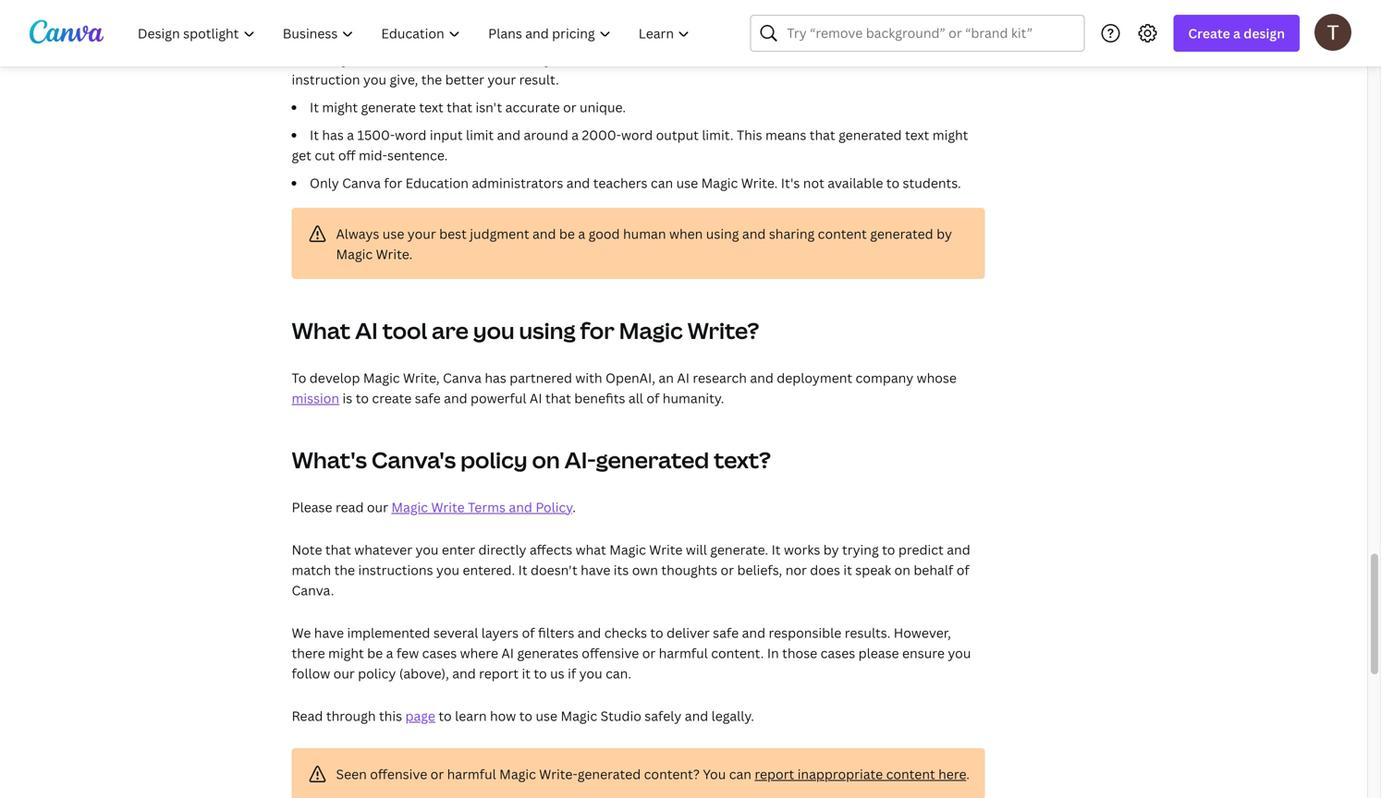 Task type: describe. For each thing, give the bounding box(es) containing it.
0 horizontal spatial on
[[532, 445, 560, 475]]

top level navigation element
[[126, 15, 706, 52]]

you right ensure
[[948, 645, 971, 662]]

ai left the tool
[[355, 316, 378, 346]]

or inside it only takes instruction from the text you entered or used in the document. the more context and instruction you give, the better your result.
[[623, 50, 637, 68]]

what's canva's policy on ai-generated text?
[[292, 445, 771, 475]]

you down "takes"
[[363, 71, 387, 88]]

might inside we have implemented several layers of filters and checks to deliver safe and responsible results. however, there might be a few cases where ai generates offensive or harmful content. in those cases please ensure you follow our policy (above), and report it to us if you can.
[[328, 645, 364, 662]]

ensure
[[902, 645, 945, 662]]

context
[[845, 50, 892, 68]]

powerful
[[471, 390, 527, 407]]

off
[[338, 146, 356, 164]]

to right checks
[[650, 624, 664, 642]]

you left enter
[[416, 541, 439, 559]]

generated down all
[[596, 445, 709, 475]]

offensive inside we have implemented several layers of filters and checks to deliver safe and responsible results. however, there might be a few cases where ai generates offensive or harmful content. in those cases please ensure you follow our policy (above), and report it to us if you can.
[[582, 645, 639, 662]]

and left policy
[[509, 499, 532, 516]]

to right page link
[[439, 708, 452, 725]]

ai-
[[565, 445, 596, 475]]

might inside it has a 1500-word input limit and around a 2000-word output limit. this means that generated text might get cut off mid-sentence.
[[933, 126, 968, 144]]

of inside the note that whatever you enter directly affects what magic write will generate. it works by trying to predict and match the instructions you entered. it doesn't have its own thoughts or beliefs, nor does it speak on behalf of canva.
[[957, 562, 970, 579]]

0 vertical spatial canva
[[342, 174, 381, 192]]

enter
[[442, 541, 475, 559]]

magic inside always use your best judgment and be a good human when using and sharing content generated by magic write.
[[336, 245, 373, 263]]

in
[[767, 645, 779, 662]]

deployment
[[777, 369, 853, 387]]

research
[[693, 369, 747, 387]]

affects
[[530, 541, 573, 559]]

you
[[703, 766, 726, 783]]

how
[[490, 708, 516, 725]]

sharing
[[769, 225, 815, 243]]

have inside we have implemented several layers of filters and checks to deliver safe and responsible results. however, there might be a few cases where ai generates offensive or harmful content. in those cases please ensure you follow our policy (above), and report it to us if you can.
[[314, 624, 344, 642]]

write inside the note that whatever you enter directly affects what magic write will generate. it works by trying to predict and match the instructions you entered. it doesn't have its own thoughts or beliefs, nor does it speak on behalf of canva.
[[649, 541, 683, 559]]

only
[[310, 174, 339, 192]]

deliver
[[667, 624, 710, 642]]

and inside it only takes instruction from the text you entered or used in the document. the more context and instruction you give, the better your result.
[[895, 50, 919, 68]]

1 word from the left
[[395, 126, 427, 144]]

it for only
[[310, 50, 319, 68]]

the right in
[[688, 50, 709, 68]]

good
[[589, 225, 620, 243]]

follow
[[292, 665, 330, 683]]

students.
[[903, 174, 961, 192]]

isn't
[[476, 98, 502, 116]]

tool
[[382, 316, 427, 346]]

terms
[[468, 499, 506, 516]]

write-
[[539, 766, 578, 783]]

few
[[397, 645, 419, 662]]

to
[[292, 369, 306, 387]]

learn
[[455, 708, 487, 725]]

0 horizontal spatial harmful
[[447, 766, 496, 783]]

and left teachers
[[567, 174, 590, 192]]

this
[[379, 708, 402, 725]]

the inside the note that whatever you enter directly affects what magic write will generate. it works by trying to predict and match the instructions you entered. it doesn't have its own thoughts or beliefs, nor does it speak on behalf of canva.
[[334, 562, 355, 579]]

0 vertical spatial for
[[384, 174, 402, 192]]

checks
[[604, 624, 647, 642]]

we have implemented several layers of filters and checks to deliver safe and responsible results. however, there might be a few cases where ai generates offensive or harmful content. in those cases please ensure you follow our policy (above), and report it to us if you can.
[[292, 624, 971, 683]]

to right how
[[519, 708, 533, 725]]

filters
[[538, 624, 575, 642]]

a inside we have implemented several layers of filters and checks to deliver safe and responsible results. however, there might be a few cases where ai generates offensive or harmful content. in those cases please ensure you follow our policy (above), and report it to us if you can.
[[386, 645, 393, 662]]

a up off
[[347, 126, 354, 144]]

create
[[372, 390, 412, 407]]

magic up an
[[619, 316, 683, 346]]

match
[[292, 562, 331, 579]]

means
[[766, 126, 807, 144]]

content?
[[644, 766, 700, 783]]

and left powerful in the left of the page
[[444, 390, 468, 407]]

that down better
[[447, 98, 473, 116]]

here
[[939, 766, 966, 783]]

ai inside we have implemented several layers of filters and checks to deliver safe and responsible results. however, there might be a few cases where ai generates offensive or harmful content. in those cases please ensure you follow our policy (above), and report it to us if you can.
[[502, 645, 514, 662]]

create a design
[[1188, 25, 1285, 42]]

mission link
[[292, 390, 339, 407]]

always
[[336, 225, 379, 243]]

canva.
[[292, 582, 334, 599]]

a inside always use your best judgment and be a good human when using and sharing content generated by magic write.
[[578, 225, 585, 243]]

is
[[343, 390, 353, 407]]

generated inside it has a 1500-word input limit and around a 2000-word output limit. this means that generated text might get cut off mid-sentence.
[[839, 126, 902, 144]]

where
[[460, 645, 498, 662]]

please
[[859, 645, 899, 662]]

of inside we have implemented several layers of filters and checks to deliver safe and responsible results. however, there might be a few cases where ai generates offensive or harmful content. in those cases please ensure you follow our policy (above), and report it to us if you can.
[[522, 624, 535, 642]]

company
[[856, 369, 914, 387]]

magic down canva's
[[391, 499, 428, 516]]

read through this page to learn how to use magic studio safely and legally.
[[292, 708, 754, 725]]

to inside the note that whatever you enter directly affects what magic write will generate. it works by trying to predict and match the instructions you entered. it doesn't have its own thoughts or beliefs, nor does it speak on behalf of canva.
[[882, 541, 895, 559]]

what
[[576, 541, 606, 559]]

it for has
[[310, 126, 319, 144]]

0 horizontal spatial .
[[573, 499, 576, 516]]

that inside to develop magic write, canva has partnered with openai, an ai research and deployment company whose mission is to create safe and powerful ai that benefits all of humanity.
[[545, 390, 571, 407]]

develop
[[310, 369, 360, 387]]

safely
[[645, 708, 682, 725]]

ai right an
[[677, 369, 690, 387]]

more
[[809, 50, 841, 68]]

document.
[[712, 50, 780, 68]]

design
[[1244, 25, 1285, 42]]

you right are
[[473, 316, 515, 346]]

trying
[[842, 541, 879, 559]]

it inside the note that whatever you enter directly affects what magic write will generate. it works by trying to predict and match the instructions you entered. it doesn't have its own thoughts or beliefs, nor does it speak on behalf of canva.
[[844, 562, 852, 579]]

has inside it has a 1500-word input limit and around a 2000-word output limit. this means that generated text might get cut off mid-sentence.
[[322, 126, 344, 144]]

1 vertical spatial using
[[519, 316, 576, 346]]

administrators
[[472, 174, 563, 192]]

policy
[[536, 499, 573, 516]]

your inside it only takes instruction from the text you entered or used in the document. the more context and instruction you give, the better your result.
[[488, 71, 516, 88]]

cut
[[315, 146, 335, 164]]

always use your best judgment and be a good human when using and sharing content generated by magic write.
[[336, 225, 952, 263]]

text inside it has a 1500-word input limit and around a 2000-word output limit. this means that generated text might get cut off mid-sentence.
[[905, 126, 929, 144]]

0 vertical spatial might
[[322, 98, 358, 116]]

there
[[292, 645, 325, 662]]

content inside always use your best judgment and be a good human when using and sharing content generated by magic write.
[[818, 225, 867, 243]]

to inside to develop magic write, canva has partnered with openai, an ai research and deployment company whose mission is to create safe and powerful ai that benefits all of humanity.
[[356, 390, 369, 407]]

that inside it has a 1500-word input limit and around a 2000-word output limit. this means that generated text might get cut off mid-sentence.
[[810, 126, 835, 144]]

only canva for education administrators and teachers can use magic write. it's not available to students.
[[310, 174, 961, 192]]

us
[[550, 665, 565, 683]]

magic left "write-"
[[499, 766, 536, 783]]

has inside to develop magic write, canva has partnered with openai, an ai research and deployment company whose mission is to create safe and powerful ai that benefits all of humanity.
[[485, 369, 506, 387]]

sentence.
[[387, 146, 448, 164]]

used
[[640, 50, 670, 68]]

or inside we have implemented several layers of filters and checks to deliver safe and responsible results. however, there might be a few cases where ai generates offensive or harmful content. in those cases please ensure you follow our policy (above), and report it to us if you can.
[[642, 645, 656, 662]]

partnered
[[510, 369, 572, 387]]

when
[[669, 225, 703, 243]]

it inside we have implemented several layers of filters and checks to deliver safe and responsible results. however, there might be a few cases where ai generates offensive or harmful content. in those cases please ensure you follow our policy (above), and report it to us if you can.
[[522, 665, 531, 683]]

speak
[[856, 562, 891, 579]]

to right available
[[886, 174, 900, 192]]

a left 2000-
[[572, 126, 579, 144]]

canva's
[[372, 445, 456, 475]]

the
[[783, 50, 806, 68]]

1 horizontal spatial can
[[729, 766, 752, 783]]

1 horizontal spatial write.
[[741, 174, 778, 192]]

benefits
[[574, 390, 625, 407]]

education
[[406, 174, 469, 192]]

directly
[[479, 541, 527, 559]]

better
[[445, 71, 484, 88]]

will
[[686, 541, 707, 559]]

predict
[[899, 541, 944, 559]]

canva inside to develop magic write, canva has partnered with openai, an ai research and deployment company whose mission is to create safe and powerful ai that benefits all of humanity.
[[443, 369, 482, 387]]

content.
[[711, 645, 764, 662]]

1 cases from the left
[[422, 645, 457, 662]]

behalf
[[914, 562, 954, 579]]

entered
[[571, 50, 620, 68]]



Task type: locate. For each thing, give the bounding box(es) containing it.
magic inside the note that whatever you enter directly affects what magic write will generate. it works by trying to predict and match the instructions you entered. it doesn't have its own thoughts or beliefs, nor does it speak on behalf of canva.
[[609, 541, 646, 559]]

doesn't
[[531, 562, 578, 579]]

accurate
[[505, 98, 560, 116]]

1 horizontal spatial content
[[886, 766, 935, 783]]

not
[[803, 174, 825, 192]]

0 vertical spatial on
[[532, 445, 560, 475]]

0 horizontal spatial of
[[522, 624, 535, 642]]

generated down students.
[[870, 225, 934, 243]]

ai down partnered
[[530, 390, 542, 407]]

0 horizontal spatial be
[[367, 645, 383, 662]]

0 horizontal spatial write.
[[376, 245, 413, 263]]

ai down layers
[[502, 645, 514, 662]]

by down students.
[[937, 225, 952, 243]]

0 horizontal spatial safe
[[415, 390, 441, 407]]

it only takes instruction from the text you entered or used in the document. the more context and instruction you give, the better your result.
[[292, 50, 919, 88]]

or down page
[[431, 766, 444, 783]]

by up 'does'
[[824, 541, 839, 559]]

harmful down 'learn'
[[447, 766, 496, 783]]

the
[[493, 50, 514, 68], [688, 50, 709, 68], [421, 71, 442, 88], [334, 562, 355, 579]]

1 horizontal spatial for
[[580, 316, 615, 346]]

seen offensive or harmful magic write-generated content? you can report inappropriate content here .
[[336, 766, 970, 783]]

0 vertical spatial using
[[706, 225, 739, 243]]

2 vertical spatial of
[[522, 624, 535, 642]]

have right we
[[314, 624, 344, 642]]

1 horizontal spatial report
[[755, 766, 794, 783]]

generate.
[[710, 541, 768, 559]]

judgment
[[470, 225, 529, 243]]

0 horizontal spatial have
[[314, 624, 344, 642]]

to left the us at the bottom left of page
[[534, 665, 547, 683]]

generated up available
[[839, 126, 902, 144]]

text up input
[[419, 98, 444, 116]]

2 vertical spatial might
[[328, 645, 364, 662]]

0 vertical spatial write
[[431, 499, 465, 516]]

this
[[737, 126, 762, 144]]

use
[[676, 174, 698, 192], [383, 225, 404, 243], [536, 708, 558, 725]]

2 vertical spatial text
[[905, 126, 929, 144]]

instructions
[[358, 562, 433, 579]]

has up cut on the left of the page
[[322, 126, 344, 144]]

1 vertical spatial by
[[824, 541, 839, 559]]

safe inside to develop magic write, canva has partnered with openai, an ai research and deployment company whose mission is to create safe and powerful ai that benefits all of humanity.
[[415, 390, 441, 407]]

around
[[524, 126, 568, 144]]

has
[[322, 126, 344, 144], [485, 369, 506, 387]]

report right you
[[755, 766, 794, 783]]

1 horizontal spatial harmful
[[659, 645, 708, 662]]

read
[[336, 499, 364, 516]]

you down enter
[[436, 562, 460, 579]]

0 horizontal spatial using
[[519, 316, 576, 346]]

from
[[460, 50, 490, 68]]

ai
[[355, 316, 378, 346], [677, 369, 690, 387], [530, 390, 542, 407], [502, 645, 514, 662]]

0 horizontal spatial your
[[408, 225, 436, 243]]

that right means
[[810, 126, 835, 144]]

policy inside we have implemented several layers of filters and checks to deliver safe and responsible results. however, there might be a few cases where ai generates offensive or harmful content. in those cases please ensure you follow our policy (above), and report it to us if you can.
[[358, 665, 396, 683]]

use for teachers
[[676, 174, 698, 192]]

use inside always use your best judgment and be a good human when using and sharing content generated by magic write.
[[383, 225, 404, 243]]

can right teachers
[[651, 174, 673, 192]]

limit.
[[702, 126, 734, 144]]

0 vertical spatial our
[[367, 499, 388, 516]]

of inside to develop magic write, canva has partnered with openai, an ai research and deployment company whose mission is to create safe and powerful ai that benefits all of humanity.
[[647, 390, 660, 407]]

0 horizontal spatial cases
[[422, 645, 457, 662]]

be inside we have implemented several layers of filters and checks to deliver safe and responsible results. however, there might be a few cases where ai generates offensive or harmful content. in those cases please ensure you follow our policy (above), and report it to us if you can.
[[367, 645, 383, 662]]

be
[[559, 225, 575, 243], [367, 645, 383, 662]]

using up partnered
[[519, 316, 576, 346]]

by inside the note that whatever you enter directly affects what magic write will generate. it works by trying to predict and match the instructions you entered. it doesn't have its own thoughts or beliefs, nor does it speak on behalf of canva.
[[824, 541, 839, 559]]

1 vertical spatial .
[[966, 766, 970, 783]]

cases up (above),
[[422, 645, 457, 662]]

mid-
[[359, 146, 387, 164]]

a left the 'good'
[[578, 225, 585, 243]]

have down what
[[581, 562, 611, 579]]

safe up the 'content.' at the right of the page
[[713, 624, 739, 642]]

safe down write,
[[415, 390, 441, 407]]

0 vertical spatial policy
[[461, 445, 528, 475]]

please
[[292, 499, 332, 516]]

or inside the note that whatever you enter directly affects what magic write will generate. it works by trying to predict and match the instructions you entered. it doesn't have its own thoughts or beliefs, nor does it speak on behalf of canva.
[[721, 562, 734, 579]]

canva down mid-
[[342, 174, 381, 192]]

1 vertical spatial text
[[419, 98, 444, 116]]

policy
[[461, 445, 528, 475], [358, 665, 396, 683]]

might up 1500-
[[322, 98, 358, 116]]

1 vertical spatial report
[[755, 766, 794, 783]]

1 horizontal spatial offensive
[[582, 645, 639, 662]]

our right read
[[367, 499, 388, 516]]

on inside the note that whatever you enter directly affects what magic write will generate. it works by trying to predict and match the instructions you entered. it doesn't have its own thoughts or beliefs, nor does it speak on behalf of canva.
[[895, 562, 911, 579]]

1 vertical spatial canva
[[443, 369, 482, 387]]

1 vertical spatial it
[[522, 665, 531, 683]]

please read our magic write terms and policy .
[[292, 499, 576, 516]]

or left the used
[[623, 50, 637, 68]]

2 cases from the left
[[821, 645, 855, 662]]

1 vertical spatial might
[[933, 126, 968, 144]]

write left terms on the bottom of page
[[431, 499, 465, 516]]

results.
[[845, 624, 891, 642]]

your
[[488, 71, 516, 88], [408, 225, 436, 243]]

can right you
[[729, 766, 752, 783]]

offensive up can.
[[582, 645, 639, 662]]

it right 'does'
[[844, 562, 852, 579]]

and right research
[[750, 369, 774, 387]]

1 vertical spatial instruction
[[292, 71, 360, 88]]

implemented
[[347, 624, 430, 642]]

note that whatever you enter directly affects what magic write will generate. it works by trying to predict and match the instructions you entered. it doesn't have its own thoughts or beliefs, nor does it speak on behalf of canva.
[[292, 541, 971, 599]]

0 horizontal spatial instruction
[[292, 71, 360, 88]]

legally.
[[712, 708, 754, 725]]

or
[[623, 50, 637, 68], [563, 98, 577, 116], [721, 562, 734, 579], [642, 645, 656, 662], [431, 766, 444, 783]]

1 vertical spatial use
[[383, 225, 404, 243]]

text
[[517, 50, 542, 68], [419, 98, 444, 116], [905, 126, 929, 144]]

1 vertical spatial content
[[886, 766, 935, 783]]

inappropriate
[[798, 766, 883, 783]]

.
[[573, 499, 576, 516], [966, 766, 970, 783]]

and right context at the right of page
[[895, 50, 919, 68]]

write. down always
[[376, 245, 413, 263]]

the right give,
[[421, 71, 442, 88]]

by inside always use your best judgment and be a good human when using and sharing content generated by magic write.
[[937, 225, 952, 243]]

to up speak
[[882, 541, 895, 559]]

write. inside always use your best judgment and be a good human when using and sharing content generated by magic write.
[[376, 245, 413, 263]]

0 vertical spatial be
[[559, 225, 575, 243]]

terry turtle image
[[1315, 14, 1352, 51]]

generated inside always use your best judgment and be a good human when using and sharing content generated by magic write.
[[870, 225, 934, 243]]

1 horizontal spatial canva
[[443, 369, 482, 387]]

and right "safely" on the left
[[685, 708, 708, 725]]

it inside it only takes instruction from the text you entered or used in the document. the more context and instruction you give, the better your result.
[[310, 50, 319, 68]]

those
[[782, 645, 818, 662]]

harmful down deliver
[[659, 645, 708, 662]]

if
[[568, 665, 576, 683]]

or left unique.
[[563, 98, 577, 116]]

report inside we have implemented several layers of filters and checks to deliver safe and responsible results. however, there might be a few cases where ai generates offensive or harmful content. in those cases please ensure you follow our policy (above), and report it to us if you can.
[[479, 665, 519, 683]]

has up powerful in the left of the page
[[485, 369, 506, 387]]

safe inside we have implemented several layers of filters and checks to deliver safe and responsible results. however, there might be a few cases where ai generates offensive or harmful content. in those cases please ensure you follow our policy (above), and report it to us if you can.
[[713, 624, 739, 642]]

0 vertical spatial have
[[581, 562, 611, 579]]

magic inside to develop magic write, canva has partnered with openai, an ai research and deployment company whose mission is to create safe and powerful ai that benefits all of humanity.
[[363, 369, 400, 387]]

0 horizontal spatial content
[[818, 225, 867, 243]]

the right match
[[334, 562, 355, 579]]

note
[[292, 541, 322, 559]]

responsible
[[769, 624, 842, 642]]

instruction up give,
[[388, 50, 457, 68]]

0 horizontal spatial policy
[[358, 665, 396, 683]]

0 vertical spatial safe
[[415, 390, 441, 407]]

0 horizontal spatial can
[[651, 174, 673, 192]]

teachers
[[593, 174, 648, 192]]

1 vertical spatial harmful
[[447, 766, 496, 783]]

the right the from
[[493, 50, 514, 68]]

magic down limit.
[[701, 174, 738, 192]]

be inside always use your best judgment and be a good human when using and sharing content generated by magic write.
[[559, 225, 575, 243]]

beliefs,
[[737, 562, 782, 579]]

0 horizontal spatial by
[[824, 541, 839, 559]]

0 horizontal spatial our
[[333, 665, 355, 683]]

be down implemented
[[367, 645, 383, 662]]

1 horizontal spatial cases
[[821, 645, 855, 662]]

use right always
[[383, 225, 404, 243]]

our right follow
[[333, 665, 355, 683]]

result.
[[519, 71, 559, 88]]

instruction down only
[[292, 71, 360, 88]]

text up students.
[[905, 126, 929, 144]]

policy up terms on the bottom of page
[[461, 445, 528, 475]]

takes
[[352, 50, 385, 68]]

mission
[[292, 390, 339, 407]]

1 horizontal spatial instruction
[[388, 50, 457, 68]]

1 horizontal spatial be
[[559, 225, 575, 243]]

1 vertical spatial write
[[649, 541, 683, 559]]

and right judgment
[[533, 225, 556, 243]]

0 vertical spatial instruction
[[388, 50, 457, 68]]

you up result.
[[545, 50, 568, 68]]

1 horizontal spatial on
[[895, 562, 911, 579]]

1 horizontal spatial safe
[[713, 624, 739, 642]]

it
[[310, 50, 319, 68], [310, 98, 319, 116], [310, 126, 319, 144], [772, 541, 781, 559], [518, 562, 528, 579]]

you right if
[[579, 665, 603, 683]]

use for how
[[536, 708, 558, 725]]

1 horizontal spatial policy
[[461, 445, 528, 475]]

1 vertical spatial write.
[[376, 245, 413, 263]]

0 vertical spatial your
[[488, 71, 516, 88]]

1 horizontal spatial .
[[966, 766, 970, 783]]

what's
[[292, 445, 367, 475]]

however,
[[894, 624, 951, 642]]

0 vertical spatial can
[[651, 174, 673, 192]]

we
[[292, 624, 311, 642]]

1 vertical spatial offensive
[[370, 766, 427, 783]]

1 horizontal spatial our
[[367, 499, 388, 516]]

might up students.
[[933, 126, 968, 144]]

are
[[432, 316, 469, 346]]

write?
[[688, 316, 759, 346]]

and left sharing
[[742, 225, 766, 243]]

it inside it has a 1500-word input limit and around a 2000-word output limit. this means that generated text might get cut off mid-sentence.
[[310, 126, 319, 144]]

1 horizontal spatial has
[[485, 369, 506, 387]]

0 horizontal spatial offensive
[[370, 766, 427, 783]]

and up behalf at the right
[[947, 541, 971, 559]]

0 horizontal spatial use
[[383, 225, 404, 243]]

cases down results.
[[821, 645, 855, 662]]

write up own
[[649, 541, 683, 559]]

get
[[292, 146, 311, 164]]

all
[[629, 390, 643, 407]]

0 vertical spatial report
[[479, 665, 519, 683]]

and inside the note that whatever you enter directly affects what magic write will generate. it works by trying to predict and match the instructions you entered. it doesn't have its own thoughts or beliefs, nor does it speak on behalf of canva.
[[947, 541, 971, 559]]

1 horizontal spatial your
[[488, 71, 516, 88]]

2000-
[[582, 126, 621, 144]]

0 vertical spatial by
[[937, 225, 952, 243]]

1 vertical spatial has
[[485, 369, 506, 387]]

0 horizontal spatial word
[[395, 126, 427, 144]]

harmful inside we have implemented several layers of filters and checks to deliver safe and responsible results. however, there might be a few cases where ai generates offensive or harmful content. in those cases please ensure you follow our policy (above), and report it to us if you can.
[[659, 645, 708, 662]]

magic up create
[[363, 369, 400, 387]]

report down where
[[479, 665, 519, 683]]

for up with
[[580, 316, 615, 346]]

1 vertical spatial policy
[[358, 665, 396, 683]]

1 vertical spatial be
[[367, 645, 383, 662]]

0 vertical spatial offensive
[[582, 645, 639, 662]]

create
[[1188, 25, 1230, 42]]

have inside the note that whatever you enter directly affects what magic write will generate. it works by trying to predict and match the instructions you entered. it doesn't have its own thoughts or beliefs, nor does it speak on behalf of canva.
[[581, 562, 611, 579]]

text?
[[714, 445, 771, 475]]

0 horizontal spatial canva
[[342, 174, 381, 192]]

content left 'here'
[[886, 766, 935, 783]]

your up isn't
[[488, 71, 516, 88]]

safe
[[415, 390, 441, 407], [713, 624, 739, 642]]

1 vertical spatial your
[[408, 225, 436, 243]]

policy down implemented
[[358, 665, 396, 683]]

0 vertical spatial of
[[647, 390, 660, 407]]

and inside it has a 1500-word input limit and around a 2000-word output limit. this means that generated text might get cut off mid-sentence.
[[497, 126, 521, 144]]

0 vertical spatial use
[[676, 174, 698, 192]]

magic left studio
[[561, 708, 597, 725]]

might
[[322, 98, 358, 116], [933, 126, 968, 144], [328, 645, 364, 662]]

0 vertical spatial it
[[844, 562, 852, 579]]

or down checks
[[642, 645, 656, 662]]

text inside it only takes instruction from the text you entered or used in the document. the more context and instruction you give, the better your result.
[[517, 50, 542, 68]]

Try "remove background" or "brand kit" search field
[[787, 16, 1073, 51]]

magic up its
[[609, 541, 646, 559]]

1 vertical spatial of
[[957, 562, 970, 579]]

might right there
[[328, 645, 364, 662]]

0 vertical spatial .
[[573, 499, 576, 516]]

using inside always use your best judgment and be a good human when using and sharing content generated by magic write.
[[706, 225, 739, 243]]

several
[[433, 624, 478, 642]]

1 vertical spatial safe
[[713, 624, 739, 642]]

of left filters
[[522, 624, 535, 642]]

nor
[[786, 562, 807, 579]]

it might generate text that isn't accurate or unique.
[[310, 98, 626, 116]]

1 horizontal spatial text
[[517, 50, 542, 68]]

our inside we have implemented several layers of filters and checks to deliver safe and responsible results. however, there might be a few cases where ai generates offensive or harmful content. in those cases please ensure you follow our policy (above), and report it to us if you can.
[[333, 665, 355, 683]]

and right filters
[[578, 624, 601, 642]]

1 horizontal spatial have
[[581, 562, 611, 579]]

generated down studio
[[578, 766, 641, 783]]

for down mid-
[[384, 174, 402, 192]]

write,
[[403, 369, 440, 387]]

and right limit
[[497, 126, 521, 144]]

2 word from the left
[[621, 126, 653, 144]]

it has a 1500-word input limit and around a 2000-word output limit. this means that generated text might get cut off mid-sentence.
[[292, 126, 968, 164]]

with
[[575, 369, 602, 387]]

0 horizontal spatial text
[[419, 98, 444, 116]]

to develop magic write, canva has partnered with openai, an ai research and deployment company whose mission is to create safe and powerful ai that benefits all of humanity.
[[292, 369, 957, 407]]

a left design
[[1233, 25, 1241, 42]]

0 horizontal spatial report
[[479, 665, 519, 683]]

and down where
[[452, 665, 476, 683]]

and up the 'content.' at the right of the page
[[742, 624, 766, 642]]

using right when
[[706, 225, 739, 243]]

1 horizontal spatial use
[[536, 708, 558, 725]]

word up the sentence.
[[395, 126, 427, 144]]

1 horizontal spatial of
[[647, 390, 660, 407]]

0 horizontal spatial for
[[384, 174, 402, 192]]

own
[[632, 562, 658, 579]]

magic down always
[[336, 245, 373, 263]]

that inside the note that whatever you enter directly affects what magic write will generate. it works by trying to predict and match the instructions you entered. it doesn't have its own thoughts or beliefs, nor does it speak on behalf of canva.
[[325, 541, 351, 559]]

1 horizontal spatial by
[[937, 225, 952, 243]]

text up result.
[[517, 50, 542, 68]]

0 vertical spatial harmful
[[659, 645, 708, 662]]

0 horizontal spatial write
[[431, 499, 465, 516]]

report inappropriate content here link
[[755, 766, 966, 783]]

magic
[[701, 174, 738, 192], [336, 245, 373, 263], [619, 316, 683, 346], [363, 369, 400, 387], [391, 499, 428, 516], [609, 541, 646, 559], [561, 708, 597, 725], [499, 766, 536, 783]]

what ai tool are you using for magic write?
[[292, 316, 759, 346]]

your inside always use your best judgment and be a good human when using and sharing content generated by magic write.
[[408, 225, 436, 243]]

1 vertical spatial have
[[314, 624, 344, 642]]

a inside dropdown button
[[1233, 25, 1241, 42]]

studio
[[601, 708, 642, 725]]

for
[[384, 174, 402, 192], [580, 316, 615, 346]]

1 vertical spatial on
[[895, 562, 911, 579]]

whatever
[[354, 541, 412, 559]]

give,
[[390, 71, 418, 88]]

0 vertical spatial write.
[[741, 174, 778, 192]]

or down generate.
[[721, 562, 734, 579]]

write. left it's
[[741, 174, 778, 192]]

on down predict
[[895, 562, 911, 579]]

1 vertical spatial our
[[333, 665, 355, 683]]

content right sharing
[[818, 225, 867, 243]]

1 vertical spatial for
[[580, 316, 615, 346]]

that right "note"
[[325, 541, 351, 559]]

on
[[532, 445, 560, 475], [895, 562, 911, 579]]

whose
[[917, 369, 957, 387]]

cases
[[422, 645, 457, 662], [821, 645, 855, 662]]

it's
[[781, 174, 800, 192]]

0 horizontal spatial it
[[522, 665, 531, 683]]

of right all
[[647, 390, 660, 407]]

2 horizontal spatial use
[[676, 174, 698, 192]]

only
[[322, 50, 349, 68]]

a left 'few'
[[386, 645, 393, 662]]

it for might
[[310, 98, 319, 116]]

a
[[1233, 25, 1241, 42], [347, 126, 354, 144], [572, 126, 579, 144], [578, 225, 585, 243], [386, 645, 393, 662]]



Task type: vqa. For each thing, say whether or not it's contained in the screenshot.


